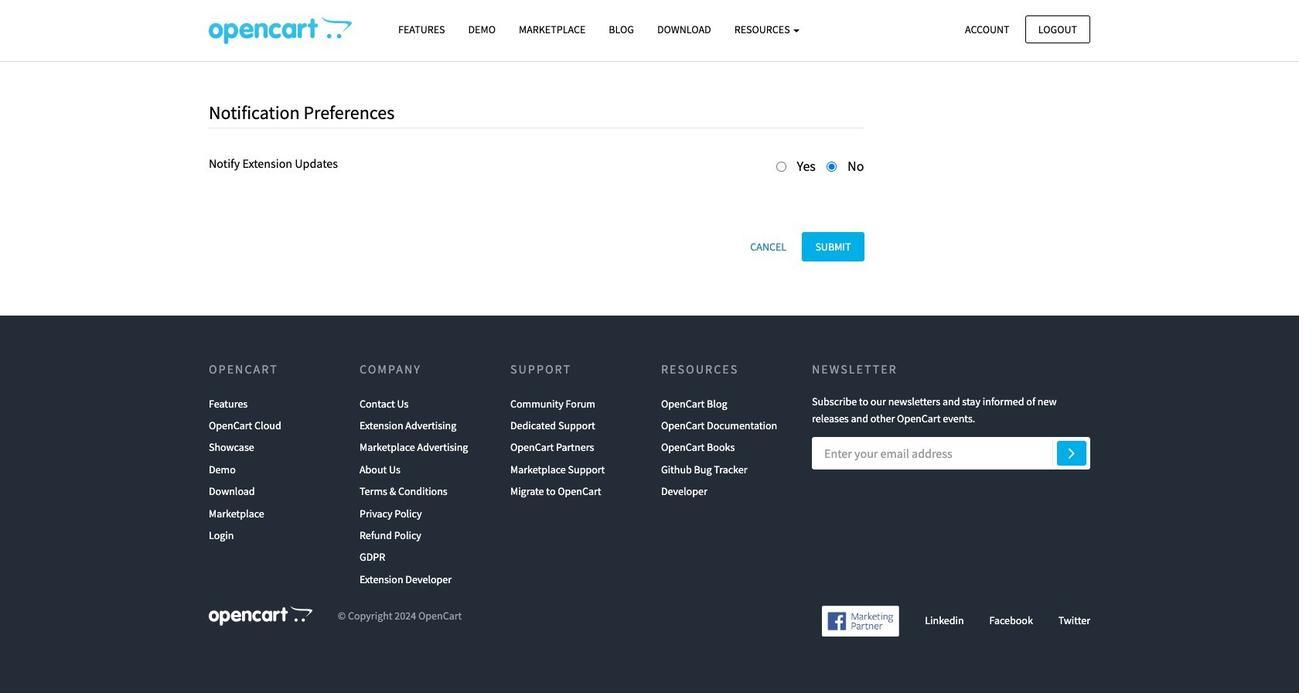 Task type: locate. For each thing, give the bounding box(es) containing it.
facebook marketing partner image
[[823, 606, 900, 637]]

None radio
[[776, 162, 786, 172], [827, 162, 837, 172], [776, 162, 786, 172], [827, 162, 837, 172]]

angle right image
[[1069, 443, 1076, 462]]



Task type: describe. For each thing, give the bounding box(es) containing it.
Enter your email address text field
[[812, 437, 1091, 470]]

opencart image
[[209, 606, 313, 626]]

account edit image
[[209, 16, 352, 44]]



Task type: vqa. For each thing, say whether or not it's contained in the screenshot.
ACCOUNT EDIT IMAGE
yes



